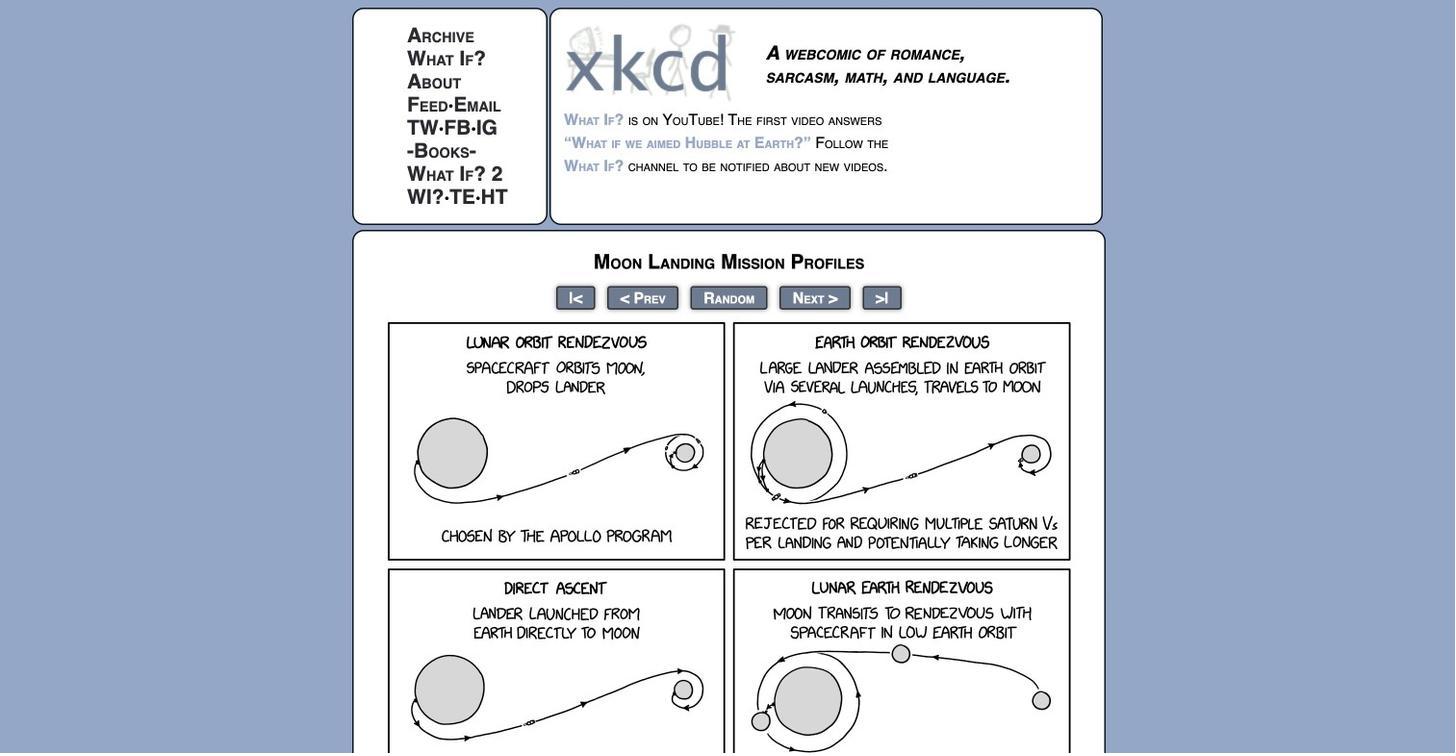 Task type: vqa. For each thing, say whether or not it's contained in the screenshot.
xkcd.com logo
yes



Task type: describe. For each thing, give the bounding box(es) containing it.
xkcd.com logo image
[[564, 22, 742, 102]]



Task type: locate. For each thing, give the bounding box(es) containing it.
moon landing mission profiles image
[[388, 322, 1070, 754]]



